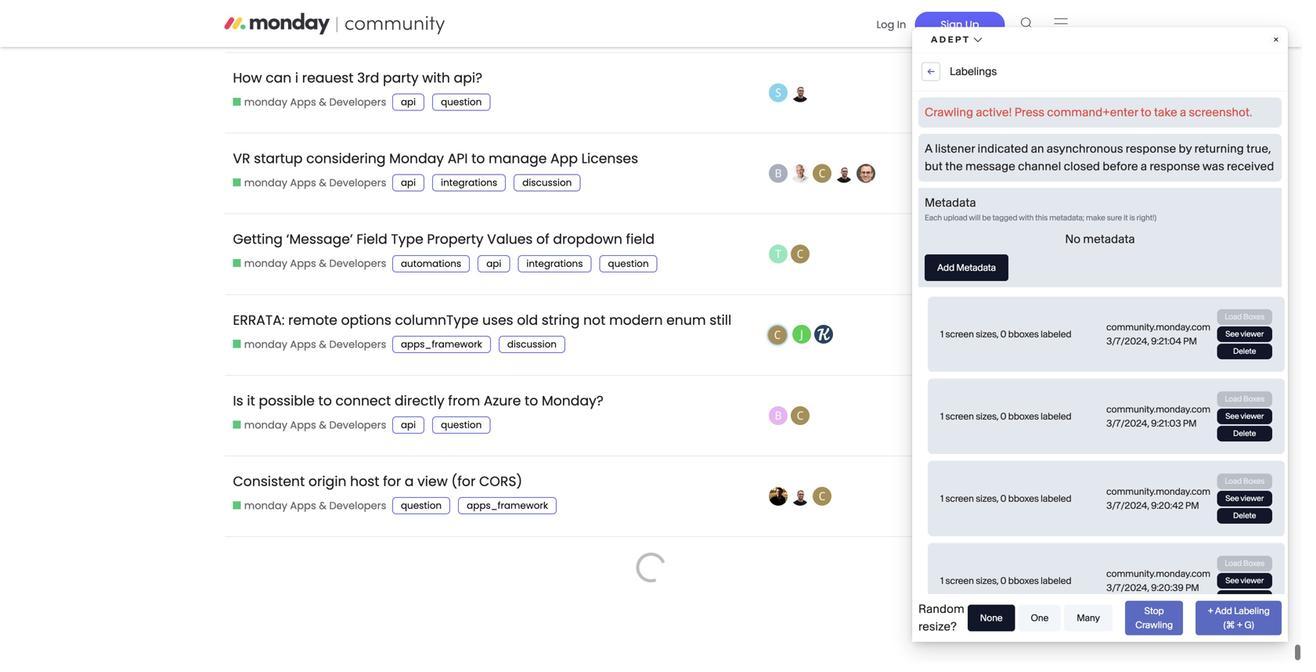 Task type: vqa. For each thing, say whether or not it's contained in the screenshot.
event
no



Task type: describe. For each thing, give the bounding box(es) containing it.
matias - most recent poster image
[[791, 83, 810, 102]]

1 monday from the top
[[244, 14, 287, 28]]

manage
[[489, 149, 547, 168]]

& for options
[[319, 337, 327, 351]]

not
[[583, 311, 606, 330]]

dec 2023 for enum
[[1012, 326, 1066, 343]]

3 dec 2023 link from the top
[[1009, 476, 1070, 517]]

monday apps & developers link for it
[[233, 418, 386, 432]]

modern
[[609, 311, 663, 330]]

jan 1 link
[[1021, 153, 1057, 193]]

monday for errata:
[[244, 337, 287, 351]]

old
[[517, 311, 538, 330]]

question link for 142
[[432, 417, 490, 434]]

dec for enum
[[1012, 326, 1035, 343]]

monday for how
[[244, 95, 287, 109]]

matias - frequent poster image
[[835, 164, 853, 183]]

apps for origin
[[290, 499, 316, 513]]

sign up button
[[915, 12, 1005, 38]]

in
[[897, 17, 906, 32]]

jan for how can i reauest 3rd party with api?
[[1023, 84, 1045, 101]]

sign
[[941, 17, 963, 32]]

of
[[536, 230, 549, 249]]

0 horizontal spatial integrations link
[[432, 174, 506, 192]]

field
[[357, 230, 387, 249]]

1 1 button from the top
[[910, 0, 923, 30]]

log in button
[[868, 12, 915, 38]]

monday for getting
[[244, 257, 287, 271]]

monday apps & developers for host
[[244, 499, 386, 513]]

vr
[[233, 149, 250, 168]]

consistent
[[233, 472, 305, 491]]

1 for 87
[[914, 3, 919, 20]]

tavor - original poster image
[[769, 245, 788, 264]]

1 for 73
[[914, 84, 919, 101]]

1 developers from the top
[[329, 14, 386, 28]]

question for 87
[[441, 15, 482, 28]]

apps for can
[[290, 95, 316, 109]]

directly
[[395, 391, 445, 410]]

possible
[[259, 391, 315, 410]]

joseph laux - frequent poster image
[[792, 325, 811, 344]]

apps for remote
[[290, 337, 316, 351]]

monday
[[389, 149, 444, 168]]

1 vertical spatial apps_framework link
[[458, 497, 557, 515]]

0 vertical spatial apps_framework
[[401, 338, 482, 351]]

how
[[233, 68, 262, 87]]

enum
[[666, 311, 706, 330]]

question down view
[[401, 499, 442, 512]]

266
[[964, 165, 986, 182]]

monday?
[[542, 391, 604, 410]]

87
[[968, 3, 982, 20]]

api up party
[[401, 15, 416, 28]]

& for i
[[319, 95, 327, 109]]

cody - most recent poster image for is it possible to connect directly from azure to monday?
[[791, 406, 810, 425]]

is it possible to connect directly from azure to monday?
[[233, 391, 604, 410]]

vr startup considering monday api to manage app licenses
[[233, 149, 638, 168]]

& for considering
[[319, 176, 327, 190]]

tags list for values
[[392, 255, 665, 272]]

jan 3 link
[[1019, 0, 1059, 32]]

monday for vr
[[244, 176, 287, 190]]

remote
[[288, 311, 337, 330]]

azure
[[484, 391, 521, 410]]

how can i reauest 3rd party with api? link
[[233, 57, 482, 99]]

bas de bruin - frequent poster image
[[791, 164, 810, 183]]

from
[[448, 391, 480, 410]]

tags list for view
[[392, 497, 565, 515]]

origin
[[308, 472, 347, 491]]

2023 for monday?
[[1038, 407, 1066, 424]]

sign up
[[941, 17, 979, 32]]

& for possible
[[319, 418, 327, 432]]

0 vertical spatial jan
[[1023, 3, 1045, 20]]

tags list for directly
[[392, 417, 498, 434]]

errata: remote options columntype uses old string not modern enum still link
[[233, 299, 732, 341]]

'message'
[[286, 230, 353, 249]]

up
[[965, 17, 979, 32]]

consistent origin host for a view (for cors) link
[[233, 460, 523, 503]]

142
[[966, 407, 984, 424]]

73
[[969, 84, 982, 101]]

developers for columntype
[[329, 337, 386, 351]]

for
[[383, 472, 401, 491]]

uses
[[482, 311, 513, 330]]

jan for vr startup considering monday api to manage app licenses
[[1025, 165, 1047, 182]]

considering
[[306, 149, 386, 168]]

1 vertical spatial discussion link
[[499, 336, 565, 353]]

dec for monday?
[[1012, 407, 1035, 424]]

1 for 60
[[914, 246, 919, 263]]

jan 3
[[1023, 3, 1055, 20]]

party
[[383, 68, 419, 87]]

reauest
[[302, 68, 354, 87]]

options
[[341, 311, 391, 330]]

api down values
[[486, 257, 501, 270]]

how can i reauest 3rd party with api?
[[233, 68, 482, 87]]

4 button for consistent origin host for a view (for cors)
[[909, 479, 924, 514]]

app
[[551, 149, 578, 168]]

dec 2023 link for enum
[[1009, 315, 1070, 355]]

startup
[[254, 149, 303, 168]]

4 button for errata: remote options columntype uses old string not modern enum still
[[909, 317, 924, 353]]

3 button
[[909, 398, 924, 433]]

tags list for to
[[392, 174, 588, 192]]

values
[[487, 230, 533, 249]]

jan 2 link
[[1020, 72, 1059, 113]]

errata: remote options columntype uses old string not modern enum still
[[233, 311, 732, 330]]

api link for api
[[392, 174, 425, 192]]

host
[[350, 472, 379, 491]]

monday community forum image
[[224, 13, 475, 34]]

cody - most recent poster image
[[813, 487, 832, 506]]

monday apps & developers link for remote
[[233, 337, 386, 352]]

api?
[[454, 68, 482, 87]]

question link down field
[[599, 255, 657, 272]]

with
[[422, 68, 450, 87]]

api link for connect
[[392, 417, 425, 434]]

licenses
[[581, 149, 638, 168]]

0 vertical spatial discussion link
[[514, 174, 581, 192]]

1 monday apps & developers link from the top
[[233, 14, 386, 29]]

automations
[[401, 257, 461, 270]]

log in
[[877, 17, 906, 32]]

1 & from the top
[[319, 14, 327, 28]]

253
[[965, 326, 986, 343]]

brian larose - original poster image
[[769, 406, 788, 425]]

2023 for enum
[[1038, 326, 1066, 343]]

a
[[405, 472, 414, 491]]

question link down view
[[392, 497, 450, 515]]

dan lester - original poster image
[[769, 487, 788, 506]]

still
[[710, 311, 732, 330]]

monday apps & developers link for startup
[[233, 176, 386, 190]]

1 apps from the top
[[290, 14, 316, 28]]

tags list for old
[[392, 336, 573, 353]]



Task type: locate. For each thing, give the bounding box(es) containing it.
2 apps from the top
[[290, 95, 316, 109]]

0 horizontal spatial 3
[[913, 407, 920, 424]]

api down 'is it possible to connect directly from azure to monday?'
[[401, 419, 416, 432]]

matias - frequent poster image
[[791, 487, 810, 506]]

monday apps & developers link
[[233, 14, 386, 29], [233, 95, 386, 109], [233, 176, 386, 190], [233, 257, 386, 271], [233, 337, 386, 352], [233, 418, 386, 432], [233, 499, 386, 513]]

tags list down manage
[[392, 174, 588, 192]]

integrations
[[441, 176, 497, 189], [527, 257, 583, 270]]

7 developers from the top
[[329, 499, 386, 513]]

string
[[542, 311, 580, 330]]

jan right 266
[[1025, 165, 1047, 182]]

1 dec from the top
[[1012, 326, 1035, 343]]

1 monday apps & developers from the top
[[244, 14, 386, 28]]

getting 'message' field type property values of dropdown field
[[233, 230, 655, 249]]

vr startup considering monday api to manage app licenses link
[[233, 137, 638, 180]]

api
[[448, 149, 468, 168]]

1 vertical spatial cody - most recent poster image
[[791, 406, 810, 425]]

api link down values
[[478, 255, 510, 272]]

5 developers from the top
[[329, 337, 386, 351]]

2 monday from the top
[[244, 95, 287, 109]]

apps_framework link down "columntype"
[[392, 336, 491, 353]]

1 vertical spatial apps_framework
[[467, 499, 548, 512]]

0 vertical spatial 4 button
[[909, 317, 924, 353]]

discussion link
[[514, 174, 581, 192], [499, 336, 565, 353]]

1 4 from the top
[[913, 326, 920, 343]]

monday apps & developers link down possible
[[233, 418, 386, 432]]

api link down 'is it possible to connect directly from azure to monday?'
[[392, 417, 425, 434]]

cors)
[[479, 472, 523, 491]]

0 vertical spatial dec 2023 link
[[1009, 315, 1070, 355]]

api link up party
[[392, 13, 425, 30]]

2 4 button from the top
[[909, 479, 924, 514]]

dec 2023 for monday?
[[1012, 407, 1066, 424]]

4 for consistent origin host for a view (for cors)
[[913, 488, 920, 505]]

dec 2023 link right 111
[[1009, 476, 1070, 517]]

3 right search icon
[[1048, 3, 1055, 20]]

apps_framework down "columntype"
[[401, 338, 482, 351]]

1
[[914, 3, 919, 20], [914, 84, 919, 101], [1050, 165, 1054, 182], [914, 246, 919, 263]]

3 & from the top
[[319, 176, 327, 190]]

1 vertical spatial dec
[[1012, 407, 1035, 424]]

monday apps & developers down considering
[[244, 176, 386, 190]]

log
[[877, 17, 894, 32]]

(for
[[451, 472, 476, 491]]

3rd
[[357, 68, 379, 87]]

4 developers from the top
[[329, 257, 386, 271]]

jan inside 'link'
[[1023, 84, 1045, 101]]

integrations link
[[432, 174, 506, 192], [518, 255, 592, 272]]

1 vertical spatial discussion
[[507, 338, 557, 351]]

abdul wahab - most recent poster image
[[857, 164, 875, 183]]

monday apps & developers for considering
[[244, 176, 386, 190]]

apps down origin
[[290, 499, 316, 513]]

0 vertical spatial discussion
[[522, 176, 572, 189]]

integrations down "api"
[[441, 176, 497, 189]]

getting 'message' field type property values of dropdown field link
[[233, 218, 655, 261]]

0 vertical spatial 4
[[913, 326, 920, 343]]

monday apps & developers link down the 'message'
[[233, 257, 386, 271]]

monday apps & developers link up i in the left of the page
[[233, 14, 386, 29]]

to
[[471, 149, 485, 168], [318, 391, 332, 410], [525, 391, 538, 410]]

0 horizontal spatial to
[[318, 391, 332, 410]]

dec 2023
[[1012, 326, 1066, 343], [1012, 407, 1066, 424], [1012, 488, 1066, 505]]

2 developers from the top
[[329, 95, 386, 109]]

monday down errata:
[[244, 337, 287, 351]]

5 monday apps & developers link from the top
[[233, 337, 386, 352]]

1 horizontal spatial integrations
[[527, 257, 583, 270]]

dec 2023 link
[[1009, 315, 1070, 355], [1009, 395, 1070, 436], [1009, 476, 1070, 517]]

question link for 73
[[432, 94, 490, 111]]

1 vertical spatial dec 2023 link
[[1009, 395, 1070, 436]]

api down "monday"
[[401, 176, 416, 189]]

1 vertical spatial integrations
[[527, 257, 583, 270]]

2 & from the top
[[319, 95, 327, 109]]

1 button left 73
[[910, 75, 923, 110]]

2 horizontal spatial to
[[525, 391, 538, 410]]

6 monday apps & developers from the top
[[244, 418, 386, 432]]

apps for 'message'
[[290, 257, 316, 271]]

monday apps & developers link for origin
[[233, 499, 386, 513]]

question for 73
[[441, 96, 482, 108]]

1 4 button from the top
[[909, 317, 924, 353]]

0 horizontal spatial integrations
[[441, 176, 497, 189]]

1 left 73
[[914, 84, 919, 101]]

1 vertical spatial 3
[[913, 407, 920, 424]]

tags list down from
[[392, 417, 498, 434]]

developers for reauest
[[329, 95, 386, 109]]

monday apps & developers link down i in the left of the page
[[233, 95, 386, 109]]

is it possible to connect directly from azure to monday? link
[[233, 380, 604, 422]]

2 vertical spatial dec 2023 link
[[1009, 476, 1070, 517]]

2023 right 111
[[1038, 488, 1066, 505]]

monday apps & developers down possible
[[244, 418, 386, 432]]

3 2023 from the top
[[1038, 488, 1066, 505]]

monday apps & developers for field
[[244, 257, 386, 271]]

question link for 87
[[432, 13, 490, 30]]

cody - frequent poster image
[[813, 164, 832, 183]]

apps_framework down the cors) on the bottom of page
[[467, 499, 548, 512]]

1 dec 2023 link from the top
[[1009, 315, 1070, 355]]

0 vertical spatial integrations
[[441, 176, 497, 189]]

tags list up with
[[392, 13, 498, 30]]

dec 2023 right 111
[[1012, 488, 1066, 505]]

4 monday apps & developers from the top
[[244, 257, 386, 271]]

1 button
[[910, 0, 923, 30], [910, 75, 923, 110], [910, 237, 923, 272]]

monday for is
[[244, 418, 287, 432]]

6 monday from the top
[[244, 418, 287, 432]]

60
[[968, 246, 983, 263]]

monday apps & developers link for 'message'
[[233, 257, 386, 271]]

field
[[626, 230, 655, 249]]

connect
[[335, 391, 391, 410]]

columntype
[[395, 311, 479, 330]]

shay butran - original poster image
[[769, 83, 788, 102]]

2 dec 2023 link from the top
[[1009, 395, 1070, 436]]

2 monday apps & developers from the top
[[244, 95, 386, 109]]

monday apps & developers down the 'message'
[[244, 257, 386, 271]]

monday up can
[[244, 14, 287, 28]]

& down reauest
[[319, 95, 327, 109]]

type
[[391, 230, 423, 249]]

2 monday apps & developers link from the top
[[233, 95, 386, 109]]

4 for errata: remote options columntype uses old string not modern enum still
[[913, 326, 920, 343]]

2 dec from the top
[[1012, 407, 1035, 424]]

apps down i in the left of the page
[[290, 95, 316, 109]]

1 button for getting 'message' field type property values of dropdown field
[[910, 237, 923, 272]]

monday apps & developers down the remote at the left of the page
[[244, 337, 386, 351]]

view
[[417, 472, 448, 491]]

4 button
[[909, 317, 924, 353], [909, 479, 924, 514]]

monday apps & developers for options
[[244, 337, 386, 351]]

api for api
[[401, 176, 416, 189]]

1 vertical spatial dec 2023
[[1012, 407, 1066, 424]]

2 cody - most recent poster image from the top
[[791, 406, 810, 425]]

discussion link down "old" on the top left of page
[[499, 336, 565, 353]]

tags list
[[392, 13, 498, 30], [392, 94, 498, 111], [392, 174, 588, 192], [392, 255, 665, 272], [392, 336, 573, 353], [392, 417, 498, 434], [392, 497, 565, 515]]

monday apps & developers link down the remote at the left of the page
[[233, 337, 386, 352]]

consistent origin host for a view (for cors)
[[233, 472, 523, 491]]

5 & from the top
[[319, 337, 327, 351]]

apps down the remote at the left of the page
[[290, 337, 316, 351]]

monday apps & developers down reauest
[[244, 95, 386, 109]]

2 dec 2023 from the top
[[1012, 407, 1066, 424]]

111
[[970, 488, 981, 505]]

1 vertical spatial 2023
[[1038, 407, 1066, 424]]

navigation
[[862, 7, 1078, 40]]

monday apps & developers link for can
[[233, 95, 386, 109]]

errata:
[[233, 311, 285, 330]]

1 vertical spatial integrations link
[[518, 255, 592, 272]]

3 left the 142
[[913, 407, 920, 424]]

apps down the startup
[[290, 176, 316, 190]]

api
[[401, 15, 416, 28], [401, 96, 416, 108], [401, 176, 416, 189], [486, 257, 501, 270], [401, 419, 416, 432]]

0 vertical spatial apps_framework link
[[392, 336, 491, 353]]

monday apps & developers link down the startup
[[233, 176, 386, 190]]

6 monday apps & developers link from the top
[[233, 418, 386, 432]]

& for host
[[319, 499, 327, 513]]

3 developers from the top
[[329, 176, 386, 190]]

6 & from the top
[[319, 418, 327, 432]]

developers for type
[[329, 257, 386, 271]]

automations link
[[392, 255, 470, 272]]

jan left "2"
[[1023, 84, 1045, 101]]

developers for for
[[329, 499, 386, 513]]

4 tags list from the top
[[392, 255, 665, 272]]

discussion for the top discussion link
[[522, 176, 572, 189]]

to left connect
[[318, 391, 332, 410]]

cody - original poster, most recent poster image
[[767, 325, 788, 345]]

tags list down the (for
[[392, 497, 565, 515]]

4 button left 111
[[909, 479, 924, 514]]

4 apps from the top
[[290, 257, 316, 271]]

api link for 3rd
[[392, 94, 425, 111]]

2 vertical spatial 1 button
[[910, 237, 923, 272]]

2023 right 253
[[1038, 326, 1066, 343]]

2 vertical spatial jan
[[1025, 165, 1047, 182]]

api link down party
[[392, 94, 425, 111]]

monday apps & developers link down origin
[[233, 499, 386, 513]]

monday down the startup
[[244, 176, 287, 190]]

3 tags list from the top
[[392, 174, 588, 192]]

8 button
[[909, 156, 924, 191]]

1 button for how can i reauest 3rd party with api?
[[910, 75, 923, 110]]

4 button left 253
[[909, 317, 924, 353]]

monday apps & developers
[[244, 14, 386, 28], [244, 95, 386, 109], [244, 176, 386, 190], [244, 257, 386, 271], [244, 337, 386, 351], [244, 418, 386, 432], [244, 499, 386, 513]]

developers for to
[[329, 418, 386, 432]]

cody - most recent poster image
[[791, 245, 810, 264], [791, 406, 810, 425]]

3 1 button from the top
[[910, 237, 923, 272]]

developers down considering
[[329, 176, 386, 190]]

1 dec 2023 from the top
[[1012, 326, 1066, 343]]

& up reauest
[[319, 14, 327, 28]]

integrations link down "api"
[[432, 174, 506, 192]]

dec
[[1012, 326, 1035, 343], [1012, 407, 1035, 424], [1012, 488, 1035, 505]]

it
[[247, 391, 255, 410]]

question up api?
[[441, 15, 482, 28]]

1 horizontal spatial 3
[[1048, 3, 1055, 20]]

1 button left 60
[[910, 237, 923, 272]]

dropdown
[[553, 230, 622, 249]]

question down from
[[441, 419, 482, 432]]

jan 1
[[1025, 165, 1054, 182]]

apps for it
[[290, 418, 316, 432]]

dec 2023 link right 253
[[1009, 315, 1070, 355]]

0 vertical spatial dec
[[1012, 326, 1035, 343]]

7 tags list from the top
[[392, 497, 565, 515]]

integrations for integrations 'link' to the right
[[527, 257, 583, 270]]

5 monday from the top
[[244, 337, 287, 351]]

3 dec from the top
[[1012, 488, 1035, 505]]

3 inside button
[[913, 407, 920, 424]]

monday for consistent
[[244, 499, 287, 513]]

2 vertical spatial dec
[[1012, 488, 1035, 505]]

3 dec 2023 from the top
[[1012, 488, 1066, 505]]

jan
[[1023, 3, 1045, 20], [1023, 84, 1045, 101], [1025, 165, 1047, 182]]

discussion link down app
[[514, 174, 581, 192]]

cody - most recent poster image right brian larose - original poster image
[[791, 406, 810, 425]]

1 vertical spatial jan
[[1023, 84, 1045, 101]]

0 vertical spatial cody - most recent poster image
[[791, 245, 810, 264]]

& down origin
[[319, 499, 327, 513]]

jan 2
[[1023, 84, 1055, 101]]

developers down the options
[[329, 337, 386, 351]]

question down field
[[608, 257, 649, 270]]

to right azure
[[525, 391, 538, 410]]

& up origin
[[319, 418, 327, 432]]

2 1 button from the top
[[910, 75, 923, 110]]

2 tags list from the top
[[392, 94, 498, 111]]

1 tags list from the top
[[392, 13, 498, 30]]

to inside vr startup considering monday api to manage app licenses link
[[471, 149, 485, 168]]

monday down getting
[[244, 257, 287, 271]]

1 left 60
[[914, 246, 919, 263]]

api for connect
[[401, 419, 416, 432]]

tags list down errata: remote options columntype uses old string not modern enum still
[[392, 336, 573, 353]]

i
[[295, 68, 298, 87]]

question
[[441, 15, 482, 28], [441, 96, 482, 108], [608, 257, 649, 270], [441, 419, 482, 432], [401, 499, 442, 512]]

5 tags list from the top
[[392, 336, 573, 353]]

discussion down app
[[522, 176, 572, 189]]

1 vertical spatial 4 button
[[909, 479, 924, 514]]

& down the 'message'
[[319, 257, 327, 271]]

tags list containing question
[[392, 497, 565, 515]]

&
[[319, 14, 327, 28], [319, 95, 327, 109], [319, 176, 327, 190], [319, 257, 327, 271], [319, 337, 327, 351], [319, 418, 327, 432], [319, 499, 327, 513]]

2 vertical spatial dec 2023
[[1012, 488, 1066, 505]]

api for 3rd
[[401, 96, 416, 108]]

2 2023 from the top
[[1038, 407, 1066, 424]]

8
[[913, 165, 920, 182]]

developers
[[329, 14, 386, 28], [329, 95, 386, 109], [329, 176, 386, 190], [329, 257, 386, 271], [329, 337, 386, 351], [329, 418, 386, 432], [329, 499, 386, 513]]

1 horizontal spatial to
[[471, 149, 485, 168]]

& down considering
[[319, 176, 327, 190]]

integrations for leftmost integrations 'link'
[[441, 176, 497, 189]]

dec right the 142
[[1012, 407, 1035, 424]]

question link down api?
[[432, 94, 490, 111]]

2023 right the 142
[[1038, 407, 1066, 424]]

monday
[[244, 14, 287, 28], [244, 95, 287, 109], [244, 176, 287, 190], [244, 257, 287, 271], [244, 337, 287, 351], [244, 418, 287, 432], [244, 499, 287, 513]]

& for field
[[319, 257, 327, 271]]

1 right in
[[914, 3, 919, 20]]

7 & from the top
[[319, 499, 327, 513]]

discussion for the bottom discussion link
[[507, 338, 557, 351]]

7 monday from the top
[[244, 499, 287, 513]]

monday apps & developers up reauest
[[244, 14, 386, 28]]

4 & from the top
[[319, 257, 327, 271]]

7 apps from the top
[[290, 499, 316, 513]]

cody - most recent poster image for getting 'message' field type property values of dropdown field
[[791, 245, 810, 264]]

6 tags list from the top
[[392, 417, 498, 434]]

tags list down with
[[392, 94, 498, 111]]

tags list down of
[[392, 255, 665, 272]]

apps down possible
[[290, 418, 316, 432]]

0 vertical spatial 1 button
[[910, 0, 923, 30]]

monday apps & developers down origin
[[244, 499, 386, 513]]

apps_framework link
[[392, 336, 491, 353], [458, 497, 557, 515]]

7 monday apps & developers link from the top
[[233, 499, 386, 513]]

2023
[[1038, 326, 1066, 343], [1038, 407, 1066, 424], [1038, 488, 1066, 505]]

property
[[427, 230, 484, 249]]

4 monday apps & developers link from the top
[[233, 257, 386, 271]]

getting
[[233, 230, 283, 249]]

search image
[[1021, 18, 1034, 29]]

7 monday apps & developers from the top
[[244, 499, 386, 513]]

1 cody - most recent poster image from the top
[[791, 245, 810, 264]]

5 monday apps & developers from the top
[[244, 337, 386, 351]]

tags list containing apps_framework
[[392, 336, 573, 353]]

integrations link down of
[[518, 255, 592, 272]]

developers down connect
[[329, 418, 386, 432]]

apps for startup
[[290, 176, 316, 190]]

dec 2023 link right the 142
[[1009, 395, 1070, 436]]

question down api?
[[441, 96, 482, 108]]

jan left menu icon
[[1023, 3, 1045, 20]]

developers down the how can i reauest 3rd party with api?
[[329, 95, 386, 109]]

api link
[[392, 13, 425, 30], [392, 94, 425, 111], [392, 174, 425, 192], [478, 255, 510, 272], [392, 417, 425, 434]]

navigation containing log in
[[862, 7, 1078, 40]]

dec 2023 right the 142
[[1012, 407, 1066, 424]]

monday apps & developers for possible
[[244, 418, 386, 432]]

1 2023 from the top
[[1038, 326, 1066, 343]]

1 right 266
[[1050, 165, 1054, 182]]

3 monday from the top
[[244, 176, 287, 190]]

discussion down "old" on the top left of page
[[507, 338, 557, 351]]

monday down consistent
[[244, 499, 287, 513]]

6 developers from the top
[[329, 418, 386, 432]]

4 left 253
[[913, 326, 920, 343]]

apps up i in the left of the page
[[290, 14, 316, 28]]

0 vertical spatial 3
[[1048, 3, 1055, 20]]

is
[[233, 391, 243, 410]]

tags list for party
[[392, 94, 498, 111]]

1 vertical spatial 1 button
[[910, 75, 923, 110]]

6 apps from the top
[[290, 418, 316, 432]]

3 monday apps & developers link from the top
[[233, 176, 386, 190]]

1 vertical spatial 4
[[913, 488, 920, 505]]

4 left 111
[[913, 488, 920, 505]]

can
[[266, 68, 292, 87]]

2 vertical spatial 2023
[[1038, 488, 1066, 505]]

alfred - frequent poster image
[[814, 325, 833, 344]]

integrations down of
[[527, 257, 583, 270]]

2 4 from the top
[[913, 488, 920, 505]]

to right "api"
[[471, 149, 485, 168]]

4 monday from the top
[[244, 257, 287, 271]]

monday apps & developers for i
[[244, 95, 386, 109]]

3 monday apps & developers from the top
[[244, 176, 386, 190]]

1 horizontal spatial integrations link
[[518, 255, 592, 272]]

monday down it
[[244, 418, 287, 432]]

0 vertical spatial integrations link
[[432, 174, 506, 192]]

0 vertical spatial 2023
[[1038, 326, 1066, 343]]

3 apps from the top
[[290, 176, 316, 190]]

developers for monday
[[329, 176, 386, 190]]

dec right 111
[[1012, 488, 1035, 505]]

2
[[1048, 84, 1055, 101]]

api down party
[[401, 96, 416, 108]]

menu image
[[1054, 18, 1068, 29]]

api link down "monday"
[[392, 174, 425, 192]]

ben connors - original poster image
[[769, 164, 788, 183]]

question for 142
[[441, 419, 482, 432]]

dec 2023 link for monday?
[[1009, 395, 1070, 436]]

5 apps from the top
[[290, 337, 316, 351]]

0 vertical spatial dec 2023
[[1012, 326, 1066, 343]]

tags list containing automations
[[392, 255, 665, 272]]



